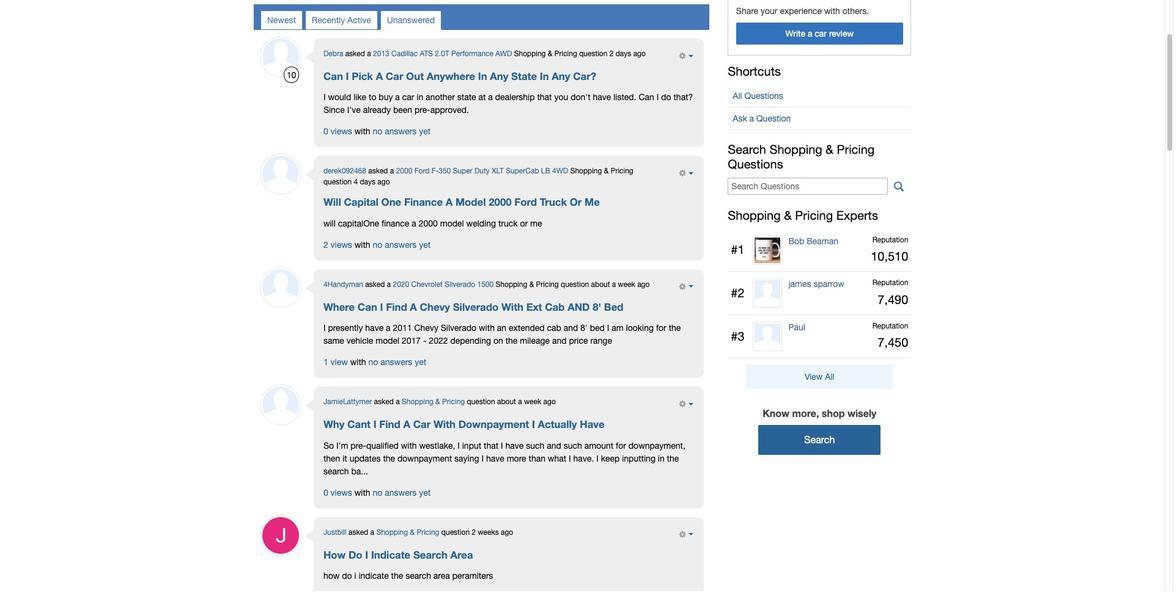 Task type: locate. For each thing, give the bounding box(es) containing it.
view
[[805, 372, 823, 382]]

0 vertical spatial car
[[815, 29, 827, 38]]

1 vertical spatial views
[[331, 240, 352, 250]]

reputation for 7,490
[[872, 279, 908, 288]]

answers for model
[[385, 240, 417, 250]]

shopping & pricing question             4 days ago
[[323, 167, 633, 187]]

0 vertical spatial about
[[591, 280, 610, 289]]

1 0 views with no answers yet from the top
[[323, 127, 431, 137]]

1 vertical spatial 2000
[[489, 197, 512, 209]]

already
[[363, 105, 391, 115]]

1 horizontal spatial 8'
[[593, 301, 601, 314]]

0 horizontal spatial all
[[733, 91, 742, 101]]

no for cant
[[373, 488, 382, 498]]

model inside "i presently have a 2011 chevy silverado with an extended cab and 8' bed i am  looking for the same vehicle model 2017 - 2022 depending on the mileage and  price range"
[[376, 336, 399, 346]]

find up 2011
[[386, 301, 407, 314]]

& right 4wd
[[604, 167, 609, 176]]

with
[[501, 301, 524, 314], [434, 419, 456, 431]]

shopping & pricing link for search
[[376, 529, 439, 537]]

1 horizontal spatial days
[[616, 49, 631, 58]]

question inside the shopping & pricing question             4 days ago
[[323, 178, 352, 187]]

and inside so i'm pre-qualified with westlake, i input that i  have such and such amount for downpayment, then it updates the downpayment saying i have  more than what i have. i keep inputting in the search ba...
[[547, 441, 561, 451]]

i
[[354, 572, 356, 582]]

shop
[[822, 408, 845, 419]]

0 horizontal spatial days
[[360, 178, 376, 187]]

2 horizontal spatial can
[[639, 93, 654, 102]]

0 vertical spatial shopping & pricing link
[[402, 398, 465, 407]]

0 horizontal spatial car
[[386, 70, 403, 83]]

1 vertical spatial with
[[434, 419, 456, 431]]

2 views with no answers yet
[[323, 240, 431, 250]]

can right where
[[358, 301, 377, 314]]

then
[[323, 454, 340, 464]]

0 horizontal spatial car
[[402, 93, 414, 102]]

0 horizontal spatial do
[[342, 572, 352, 582]]

0 vertical spatial all
[[733, 91, 742, 101]]

chevy down 'chevrolet'
[[420, 301, 450, 314]]

find up qualified
[[379, 419, 400, 431]]

james
[[789, 280, 811, 290]]

week up bed
[[618, 280, 635, 289]]

2000 down the finance on the top left of page
[[419, 219, 438, 228]]

answers down been
[[385, 127, 417, 137]]

no answers yet link down the downpayment
[[373, 488, 431, 498]]

1 horizontal spatial that
[[537, 93, 552, 102]]

1 vertical spatial questions
[[728, 157, 783, 171]]

2 reputation from the top
[[872, 279, 908, 288]]

car
[[386, 70, 403, 83], [413, 419, 431, 431]]

supercab
[[506, 167, 539, 176]]

1 any from the left
[[490, 70, 508, 83]]

will
[[323, 197, 341, 209]]

asked right jamielattymer link
[[374, 398, 394, 407]]

asked up do
[[349, 529, 368, 537]]

weeks
[[478, 529, 499, 537]]

have
[[593, 93, 611, 102], [365, 324, 384, 333], [505, 441, 524, 451], [486, 454, 504, 464]]

ask
[[733, 114, 747, 124]]

chevy
[[420, 301, 450, 314], [414, 324, 438, 333]]

no answers yet link down finance at the left top of the page
[[373, 240, 431, 250]]

0 vertical spatial chevy
[[420, 301, 450, 314]]

a inside "i presently have a 2011 chevy silverado with an extended cab and 8' bed i am  looking for the same vehicle model 2017 - 2022 depending on the mileage and  price range"
[[386, 324, 391, 333]]

at
[[479, 93, 486, 102]]

such up have.
[[564, 441, 582, 451]]

state
[[511, 70, 537, 83]]

a down "1 view with no answers yet" at bottom left
[[396, 398, 400, 407]]

questions up ask a question
[[745, 91, 783, 101]]

finance
[[382, 219, 409, 228]]

0 vertical spatial do
[[661, 93, 671, 102]]

like
[[354, 93, 366, 102]]

2 0 views link from the top
[[323, 488, 352, 498]]

one
[[381, 197, 401, 209]]

where can i find a chevy silverado with ext cab and 8' bed link
[[323, 301, 624, 314]]

ba...
[[351, 467, 368, 477]]

0 vertical spatial that
[[537, 93, 552, 102]]

1 vertical spatial car
[[413, 419, 431, 431]]

derek092468
[[323, 167, 366, 176]]

1 vertical spatial car
[[402, 93, 414, 102]]

0 horizontal spatial such
[[526, 441, 545, 451]]

0 horizontal spatial in
[[478, 70, 487, 83]]

i presently have a 2011 chevy silverado with an extended cab and 8' bed i am  looking for the same vehicle model 2017 - 2022 depending on the mileage and  price range
[[323, 324, 681, 346]]

any down awd
[[490, 70, 508, 83]]

can inside i would like to buy a car in another state at a dealership that  you don't have listed. can i do that? since i've already been  pre-approved.
[[639, 93, 654, 102]]

0
[[323, 127, 328, 137], [323, 488, 328, 498]]

1 horizontal spatial model
[[440, 219, 464, 228]]

0 vertical spatial silverado
[[445, 280, 475, 289]]

such
[[526, 441, 545, 451], [564, 441, 582, 451]]

all inside shortcuts 'menu'
[[733, 91, 742, 101]]

1 vertical spatial that
[[484, 441, 499, 451]]

question
[[756, 114, 791, 124]]

0 vertical spatial questions
[[745, 91, 783, 101]]

1 vertical spatial 0 views with no answers yet
[[323, 488, 431, 498]]

with down capitalone
[[355, 240, 370, 250]]

views for why
[[331, 488, 352, 498]]

bed
[[590, 324, 605, 333]]

ford up or
[[514, 197, 537, 209]]

can i pick a car out anywhere in any state in any car?
[[323, 70, 596, 83]]

where
[[323, 301, 355, 314]]

with inside so i'm pre-qualified with westlake, i input that i  have such and such amount for downpayment, then it updates the downpayment saying i have  more than what i have. i keep inputting in the search ba...
[[401, 441, 417, 451]]

0 vertical spatial 0 views link
[[323, 127, 352, 137]]

questions inside shortcuts 'menu'
[[745, 91, 783, 101]]

7,490
[[878, 293, 908, 307]]

views down since
[[331, 127, 352, 137]]

ford left f-
[[414, 167, 430, 176]]

that left you
[[537, 93, 552, 102]]

0 vertical spatial find
[[386, 301, 407, 314]]

1 vertical spatial 0 views link
[[323, 488, 352, 498]]

for
[[656, 324, 666, 333], [616, 441, 626, 451]]

1 vertical spatial week
[[524, 398, 541, 407]]

keep
[[601, 454, 620, 464]]

beaman
[[807, 236, 839, 246]]

for inside "i presently have a 2011 chevy silverado with an extended cab and 8' bed i am  looking for the same vehicle model 2017 - 2022 depending on the mileage and  price range"
[[656, 324, 666, 333]]

2 vertical spatial reputation
[[872, 322, 908, 331]]

1 horizontal spatial search
[[728, 143, 766, 157]]

reputation up 7,450
[[872, 322, 908, 331]]

0 views link
[[323, 127, 352, 137], [323, 488, 352, 498]]

and up price
[[564, 324, 578, 333]]

pre- up updates
[[351, 441, 366, 451]]

silverado inside "i presently have a 2011 chevy silverado with an extended cab and 8' bed i am  looking for the same vehicle model 2017 - 2022 depending on the mileage and  price range"
[[441, 324, 476, 333]]

view all link
[[746, 365, 893, 389]]

2 such from the left
[[564, 441, 582, 451]]

write a car review link
[[736, 23, 903, 45]]

0 vertical spatial can
[[323, 70, 343, 83]]

0 vertical spatial and
[[564, 324, 578, 333]]

3 reputation from the top
[[872, 322, 908, 331]]

1 horizontal spatial car
[[815, 29, 827, 38]]

0 vertical spatial 0 views with no answers yet
[[323, 127, 431, 137]]

silverado for with
[[453, 301, 499, 314]]

or
[[520, 219, 528, 228]]

duty
[[475, 167, 490, 176]]

0 vertical spatial car
[[386, 70, 403, 83]]

& up the why cant i find a car with downpayment i actually have
[[435, 398, 440, 407]]

answers down 2017
[[381, 358, 412, 368]]

a right ask
[[749, 114, 754, 124]]

your
[[761, 6, 778, 16]]

a up downpayment
[[518, 398, 522, 407]]

1 vertical spatial model
[[376, 336, 399, 346]]

1 vertical spatial can
[[639, 93, 654, 102]]

model down 2011
[[376, 336, 399, 346]]

1 vertical spatial in
[[658, 454, 665, 464]]

the down "downpayment,"
[[667, 454, 679, 464]]

0 vertical spatial views
[[331, 127, 352, 137]]

i down downpayment
[[501, 441, 503, 451]]

xlt
[[492, 167, 504, 176]]

-
[[423, 336, 427, 346]]

search down then
[[323, 467, 349, 477]]

0 horizontal spatial for
[[616, 441, 626, 451]]

2 vertical spatial can
[[358, 301, 377, 314]]

1 vertical spatial silverado
[[453, 301, 499, 314]]

shortcuts
[[728, 64, 781, 78]]

1 vertical spatial search
[[406, 572, 431, 582]]

week
[[618, 280, 635, 289], [524, 398, 541, 407]]

downpayment,
[[629, 441, 686, 451]]

2000 left f-
[[396, 167, 412, 176]]

search inside search link
[[804, 435, 835, 446]]

0 vertical spatial 8'
[[593, 301, 601, 314]]

no down finance at the left top of the page
[[373, 240, 382, 250]]

1 horizontal spatial 2
[[472, 529, 476, 537]]

with left an
[[479, 324, 495, 333]]

views down will in the left of the page
[[331, 240, 352, 250]]

pre- right been
[[415, 105, 430, 115]]

find for can
[[386, 301, 407, 314]]

extended
[[509, 324, 545, 333]]

in inside i would like to buy a car in another state at a dealership that  you don't have listed. can i do that? since i've already been  pre-approved.
[[417, 93, 423, 102]]

asked right "debra" on the left top of page
[[345, 49, 365, 58]]

that inside so i'm pre-qualified with westlake, i input that i  have such and such amount for downpayment, then it updates the downpayment saying i have  more than what i have. i keep inputting in the search ba...
[[484, 441, 499, 451]]

pricing inside search shopping & pricing questions
[[837, 143, 875, 157]]

1 0 views link from the top
[[323, 127, 352, 137]]

a
[[808, 29, 812, 38], [367, 49, 371, 58], [395, 93, 400, 102], [488, 93, 493, 102], [749, 114, 754, 124], [390, 167, 394, 176], [412, 219, 416, 228], [387, 280, 391, 289], [612, 280, 616, 289], [386, 324, 391, 333], [396, 398, 400, 407], [518, 398, 522, 407], [370, 529, 374, 537]]

reputation inside reputation 10,510
[[872, 236, 908, 244]]

& down ask a question link
[[826, 143, 834, 157]]

chevy inside "i presently have a 2011 chevy silverado with an extended cab and 8' bed i am  looking for the same vehicle model 2017 - 2022 depending on the mileage and  price range"
[[414, 324, 438, 333]]

all up ask
[[733, 91, 742, 101]]

2 down will in the left of the page
[[323, 240, 328, 250]]

am
[[612, 324, 624, 333]]

chevy up -
[[414, 324, 438, 333]]

0 views with no answers yet down ba...
[[323, 488, 431, 498]]

pricing inside the shopping & pricing question             4 days ago
[[611, 167, 633, 176]]

1 vertical spatial for
[[616, 441, 626, 451]]

chevy for a
[[420, 301, 450, 314]]

silverado for with
[[441, 324, 476, 333]]

1 vertical spatial 0
[[323, 488, 328, 498]]

do left i on the left bottom
[[342, 572, 352, 582]]

pre- inside i would like to buy a car in another state at a dealership that  you don't have listed. can i do that? since i've already been  pre-approved.
[[415, 105, 430, 115]]

1 horizontal spatial any
[[552, 70, 570, 83]]

1 vertical spatial 2
[[323, 240, 328, 250]]

a right "write"
[[808, 29, 812, 38]]

1 horizontal spatial can
[[358, 301, 377, 314]]

asked for do
[[349, 529, 368, 537]]

sparrow
[[814, 280, 845, 290]]

2 views from the top
[[331, 240, 352, 250]]

do
[[661, 93, 671, 102], [342, 572, 352, 582]]

views for will
[[331, 240, 352, 250]]

depending
[[450, 336, 491, 346]]

out
[[406, 70, 424, 83]]

1 in from the left
[[478, 70, 487, 83]]

do left that?
[[661, 93, 671, 102]]

2011
[[393, 324, 412, 333]]

in down "downpayment,"
[[658, 454, 665, 464]]

in left another
[[417, 93, 423, 102]]

2 vertical spatial views
[[331, 488, 352, 498]]

1 horizontal spatial pre-
[[415, 105, 430, 115]]

0 vertical spatial search
[[323, 467, 349, 477]]

yet down approved.
[[419, 127, 431, 137]]

reputation 7,450
[[872, 322, 908, 350]]

0 horizontal spatial search
[[323, 467, 349, 477]]

0 vertical spatial reputation
[[872, 236, 908, 244]]

search down ask
[[728, 143, 766, 157]]

1 horizontal spatial all
[[825, 372, 835, 382]]

1 horizontal spatial 2000
[[419, 219, 438, 228]]

search
[[728, 143, 766, 157], [804, 435, 835, 446], [413, 550, 448, 562]]

asked left the 2020 at the left of page
[[365, 280, 385, 289]]

shopping & pricing link up the why cant i find a car with downpayment i actually have
[[402, 398, 465, 407]]

model
[[456, 197, 486, 209]]

all right the view
[[825, 372, 835, 382]]

pre- inside so i'm pre-qualified with westlake, i input that i  have such and such amount for downpayment, then it updates the downpayment saying i have  more than what i have. i keep inputting in the search ba...
[[351, 441, 366, 451]]

2000 ford f-350 super duty xlt supercab lb 4wd link
[[396, 167, 568, 176]]

asked for capital
[[368, 167, 388, 176]]

asked for cant
[[374, 398, 394, 407]]

2 vertical spatial and
[[547, 441, 561, 451]]

ago right weeks
[[501, 529, 513, 537]]

1 vertical spatial days
[[360, 178, 376, 187]]

i left input
[[458, 441, 460, 451]]

that right input
[[484, 441, 499, 451]]

1 vertical spatial chevy
[[414, 324, 438, 333]]

1 horizontal spatial in
[[658, 454, 665, 464]]

3 views from the top
[[331, 488, 352, 498]]

2 horizontal spatial search
[[804, 435, 835, 446]]

0 down then
[[323, 488, 328, 498]]

2 vertical spatial silverado
[[441, 324, 476, 333]]

search for search shopping & pricing questions
[[728, 143, 766, 157]]

any up you
[[552, 70, 570, 83]]

recently active link
[[305, 10, 378, 30]]

car left review
[[815, 29, 827, 38]]

1 vertical spatial pre-
[[351, 441, 366, 451]]

0 horizontal spatial any
[[490, 70, 508, 83]]

1 horizontal spatial ford
[[514, 197, 537, 209]]

yet down will capitalone finance a 2000 model welding truck or me
[[419, 240, 431, 250]]

4handyman link
[[323, 280, 363, 289]]

1 vertical spatial search
[[804, 435, 835, 446]]

lb
[[541, 167, 550, 176]]

0 down since
[[323, 127, 328, 137]]

0 horizontal spatial 2000
[[396, 167, 412, 176]]

0 vertical spatial search
[[728, 143, 766, 157]]

1 vertical spatial about
[[497, 398, 516, 407]]

in inside so i'm pre-qualified with westlake, i input that i  have such and such amount for downpayment, then it updates the downpayment saying i have  more than what i have. i keep inputting in the search ba...
[[658, 454, 665, 464]]

justbill asked a shopping & pricing question             2 weeks ago
[[323, 529, 513, 537]]

in up the at
[[478, 70, 487, 83]]

0 views link for can
[[323, 127, 352, 137]]

all
[[733, 91, 742, 101], [825, 372, 835, 382]]

search up area
[[413, 550, 448, 562]]

days inside the shopping & pricing question             4 days ago
[[360, 178, 376, 187]]

2020
[[393, 280, 409, 289]]

car up been
[[402, 93, 414, 102]]

no down vehicle
[[368, 358, 378, 368]]

yet for model
[[419, 240, 431, 250]]

asked for can
[[365, 280, 385, 289]]

0 vertical spatial 2
[[610, 49, 614, 58]]

debra
[[323, 49, 343, 58]]

0 vertical spatial with
[[501, 301, 524, 314]]

2 vertical spatial 2000
[[419, 219, 438, 228]]

shopping up #1
[[728, 208, 781, 222]]

1 vertical spatial find
[[379, 419, 400, 431]]

with left others.
[[824, 6, 840, 16]]

yet
[[419, 127, 431, 137], [419, 240, 431, 250], [415, 358, 426, 368], [419, 488, 431, 498]]

about up downpayment
[[497, 398, 516, 407]]

shopping inside search shopping & pricing questions
[[770, 143, 822, 157]]

shopping & pricing experts
[[728, 208, 878, 222]]

cadillac
[[391, 49, 418, 58]]

0 horizontal spatial pre-
[[351, 441, 366, 451]]

i up same at the bottom
[[323, 324, 326, 333]]

that inside i would like to buy a car in another state at a dealership that  you don't have listed. can i do that? since i've already been  pre-approved.
[[537, 93, 552, 102]]

8' left bed on the bottom of the page
[[581, 324, 588, 333]]

0 horizontal spatial that
[[484, 441, 499, 451]]

8' inside 'where can i find a chevy silverado with ext cab and 8' bed' link
[[593, 301, 601, 314]]

search inside search shopping & pricing questions
[[728, 143, 766, 157]]

find for cant
[[379, 419, 400, 431]]

0 horizontal spatial model
[[376, 336, 399, 346]]

1 reputation from the top
[[872, 236, 908, 244]]

2013 cadillac ats 2.0t performance awd link
[[373, 49, 512, 58]]

area
[[433, 572, 450, 582]]

0 vertical spatial week
[[618, 280, 635, 289]]

2 vertical spatial search
[[413, 550, 448, 562]]

1 views from the top
[[331, 127, 352, 137]]

1 horizontal spatial in
[[540, 70, 549, 83]]

why cant i find a car with downpayment i actually have link
[[323, 419, 605, 431]]

a left model
[[446, 197, 453, 209]]

a up bed
[[612, 280, 616, 289]]

i
[[346, 70, 349, 83], [323, 93, 326, 102], [657, 93, 659, 102], [380, 301, 383, 314], [323, 324, 326, 333], [607, 324, 609, 333], [373, 419, 377, 431], [532, 419, 535, 431], [458, 441, 460, 451], [501, 441, 503, 451], [482, 454, 484, 464], [569, 454, 571, 464], [596, 454, 599, 464], [365, 550, 368, 562]]

search inside how do i indicate search area link
[[413, 550, 448, 562]]

asked right derek092468 link
[[368, 167, 388, 176]]

silverado down the 1500
[[453, 301, 499, 314]]

a up the downpayment
[[403, 419, 410, 431]]

since
[[323, 105, 345, 115]]

or
[[570, 197, 582, 209]]

1 vertical spatial 8'
[[581, 324, 588, 333]]

and up what
[[547, 441, 561, 451]]

2 0 views with no answers yet from the top
[[323, 488, 431, 498]]

1 vertical spatial shopping & pricing link
[[376, 529, 439, 537]]

with
[[824, 6, 840, 16], [355, 127, 370, 137], [355, 240, 370, 250], [479, 324, 495, 333], [350, 358, 366, 368], [401, 441, 417, 451], [355, 488, 370, 498]]

a up 2011
[[410, 301, 417, 314]]

i've
[[347, 105, 361, 115]]

0 vertical spatial ford
[[414, 167, 430, 176]]

2000 up truck
[[489, 197, 512, 209]]

no answers yet link for car
[[373, 488, 431, 498]]

unanswered tab panel
[[260, 38, 704, 592]]

yet down the downpayment
[[419, 488, 431, 498]]

find
[[386, 301, 407, 314], [379, 419, 400, 431]]

pick
[[352, 70, 373, 83]]

days up listed.
[[616, 49, 631, 58]]

questions down ask a question
[[728, 157, 783, 171]]

0 horizontal spatial search
[[413, 550, 448, 562]]

1 horizontal spatial week
[[618, 280, 635, 289]]

2 up listed.
[[610, 49, 614, 58]]

2 0 from the top
[[323, 488, 328, 498]]

can up would
[[323, 70, 343, 83]]

0 vertical spatial for
[[656, 324, 666, 333]]

with up westlake,
[[434, 419, 456, 431]]

1 0 from the top
[[323, 127, 328, 137]]

peramiters
[[452, 572, 493, 582]]

answers for chevy
[[381, 358, 412, 368]]

with left ext at the left of the page
[[501, 301, 524, 314]]

0 vertical spatial pre-
[[415, 105, 430, 115]]

no
[[373, 127, 382, 137], [373, 240, 382, 250], [368, 358, 378, 368], [373, 488, 382, 498]]

0 views with no answers yet down already
[[323, 127, 431, 137]]

0 vertical spatial in
[[417, 93, 423, 102]]

a inside shortcuts 'menu'
[[749, 114, 754, 124]]



Task type: vqa. For each thing, say whether or not it's contained in the screenshot.
with in I presently have a 2011 Chevy Silverado with an extended cab and 8' bed I am  looking for the same vehicle model 2017 - 2022 depending on the mileage and  price range
yes



Task type: describe. For each thing, give the bounding box(es) containing it.
i right cant
[[373, 419, 377, 431]]

i right do
[[365, 550, 368, 562]]

2 any from the left
[[552, 70, 570, 83]]

0 views link for why
[[323, 488, 352, 498]]

saying
[[454, 454, 479, 464]]

search inside so i'm pre-qualified with westlake, i input that i  have such and such amount for downpayment, then it updates the downpayment saying i have  more than what i have. i keep inputting in the search ba...
[[323, 467, 349, 477]]

truck
[[498, 219, 518, 228]]

indicate
[[359, 572, 389, 582]]

have left more
[[486, 454, 504, 464]]

question up downpayment
[[467, 398, 495, 407]]

jamielattymer link
[[323, 398, 372, 407]]

2 in from the left
[[540, 70, 549, 83]]

i left pick
[[346, 70, 349, 83]]

0 horizontal spatial with
[[434, 419, 456, 431]]

how do i indicate search area link
[[323, 550, 473, 562]]

#1
[[731, 243, 745, 257]]

1 vertical spatial all
[[825, 372, 835, 382]]

reputation for 10,510
[[872, 236, 908, 244]]

1 vertical spatial do
[[342, 572, 352, 582]]

derek092468 link
[[323, 167, 366, 176]]

1 view with no answers yet
[[323, 358, 426, 368]]

ago up actually
[[543, 398, 556, 407]]

Search Questions text field
[[728, 178, 888, 195]]

a left the 2020 at the left of page
[[387, 280, 391, 289]]

with inside "i presently have a 2011 chevy silverado with an extended cab and 8' bed i am  looking for the same vehicle model 2017 - 2022 depending on the mileage and  price range"
[[479, 324, 495, 333]]

car?
[[573, 70, 596, 83]]

view
[[331, 358, 348, 368]]

dealership
[[495, 93, 535, 102]]

downpayment
[[398, 454, 452, 464]]

search link
[[759, 426, 881, 456]]

will capitalone finance a 2000 model welding truck or me
[[323, 219, 542, 228]]

a up indicate
[[370, 529, 374, 537]]

reputation for 7,450
[[872, 322, 908, 331]]

& inside the shopping & pricing question             4 days ago
[[604, 167, 609, 176]]

actually
[[538, 419, 577, 431]]

updates
[[350, 454, 381, 464]]

the down qualified
[[383, 454, 395, 464]]

#2
[[731, 286, 745, 300]]

question up the car? at the top
[[579, 49, 608, 58]]

a for car
[[403, 419, 410, 431]]

will capital one finance a model 2000 ford truck or me
[[323, 197, 600, 209]]

what
[[548, 454, 566, 464]]

why cant i find a car with downpayment i actually have
[[323, 419, 605, 431]]

have inside "i presently have a 2011 chevy silverado with an extended cab and 8' bed i am  looking for the same vehicle model 2017 - 2022 depending on the mileage and  price range"
[[365, 324, 384, 333]]

amount
[[584, 441, 614, 451]]

indicate
[[371, 550, 411, 562]]

sort questions by tab list
[[260, 10, 442, 30]]

bob
[[789, 236, 804, 246]]

i right "saying"
[[482, 454, 484, 464]]

and
[[568, 301, 590, 314]]

i would like to buy a car in another state at a dealership that  you don't have listed. can i do that? since i've already been  pre-approved.
[[323, 93, 693, 115]]

debra asked a 2013 cadillac ats 2.0t performance awd shopping & pricing             question             2 days ago
[[323, 49, 646, 58]]

wisely
[[848, 408, 877, 419]]

with down i've
[[355, 127, 370, 137]]

view all
[[805, 372, 835, 382]]

& up bob
[[784, 208, 792, 222]]

listed.
[[613, 93, 636, 102]]

yet for out
[[419, 127, 431, 137]]

question up and
[[561, 280, 589, 289]]

derek092468 asked a 2000 ford f-350 super duty xlt supercab lb 4wd
[[323, 167, 568, 176]]

justbill link
[[323, 529, 347, 537]]

no for i
[[373, 127, 382, 137]]

yet for car
[[419, 488, 431, 498]]

inputting
[[622, 454, 656, 464]]

0 horizontal spatial can
[[323, 70, 343, 83]]

to
[[369, 93, 376, 102]]

shopping up indicate
[[376, 529, 408, 537]]

capital
[[344, 197, 379, 209]]

question up area
[[441, 529, 470, 537]]

cab
[[545, 301, 565, 314]]

0 horizontal spatial about
[[497, 398, 516, 407]]

do inside i would like to buy a car in another state at a dealership that  you don't have listed. can i do that? since i've already been  pre-approved.
[[661, 93, 671, 102]]

with down ba...
[[355, 488, 370, 498]]

no answers yet link for model
[[373, 240, 431, 250]]

have up more
[[505, 441, 524, 451]]

unanswered
[[387, 15, 435, 25]]

& right awd
[[548, 49, 552, 58]]

car inside why cant i find a car with downpayment i actually have link
[[413, 419, 431, 431]]

super
[[453, 167, 472, 176]]

experience
[[780, 6, 822, 16]]

you
[[554, 93, 568, 102]]

2020 chevrolet silverado 1500 link
[[393, 280, 494, 289]]

it
[[343, 454, 347, 464]]

write a car review
[[786, 29, 854, 38]]

with right view
[[350, 358, 366, 368]]

i left keep
[[596, 454, 599, 464]]

car inside 'can i pick a car out anywhere in any state in any car?' link
[[386, 70, 403, 83]]

10,510
[[871, 249, 908, 263]]

no for can
[[368, 358, 378, 368]]

a right finance at the left top of the page
[[412, 219, 416, 228]]

f-
[[432, 167, 439, 176]]

anywhere
[[427, 70, 475, 83]]

a up one on the top left of page
[[390, 167, 394, 176]]

the right 'looking'
[[669, 324, 681, 333]]

chevy for 2011
[[414, 324, 438, 333]]

shortcuts menu
[[728, 85, 911, 130]]

0 horizontal spatial ford
[[414, 167, 430, 176]]

how do i indicate search area
[[323, 550, 473, 562]]

input
[[462, 441, 481, 451]]

i right what
[[569, 454, 571, 464]]

1 vertical spatial ford
[[514, 197, 537, 209]]

1 horizontal spatial with
[[501, 301, 524, 314]]

1 such from the left
[[526, 441, 545, 451]]

answers for car
[[385, 488, 417, 498]]

a right the at
[[488, 93, 493, 102]]

asked for i
[[345, 49, 365, 58]]

shopping up westlake,
[[402, 398, 433, 407]]

10
[[287, 70, 296, 80]]

ext
[[526, 301, 542, 314]]

a for model
[[446, 197, 453, 209]]

range
[[590, 336, 612, 346]]

questions inside search shopping & pricing questions
[[728, 157, 783, 171]]

more,
[[792, 408, 819, 419]]

reputation 10,510
[[871, 236, 908, 263]]

welding
[[466, 219, 496, 228]]

qualified
[[366, 441, 399, 451]]

& inside search shopping & pricing questions
[[826, 143, 834, 157]]

the down how do i indicate search area link
[[391, 572, 403, 582]]

0 views with no answers yet for find
[[323, 488, 431, 498]]

looking
[[626, 324, 654, 333]]

1 vertical spatial and
[[552, 336, 567, 346]]

i left the am
[[607, 324, 609, 333]]

car inside i would like to buy a car in another state at a dealership that  you don't have listed. can i do that? since i've already been  pre-approved.
[[402, 93, 414, 102]]

shopping inside the shopping & pricing question             4 days ago
[[570, 167, 602, 176]]

0 for why
[[323, 488, 328, 498]]

0 for can
[[323, 127, 328, 137]]

don't
[[571, 93, 591, 102]]

why
[[323, 419, 345, 431]]

i left that?
[[657, 93, 659, 102]]

2.0t
[[435, 49, 449, 58]]

the right "on"
[[506, 336, 518, 346]]

2013
[[373, 49, 389, 58]]

& up ext at the left of the page
[[529, 280, 534, 289]]

a right buy
[[395, 93, 400, 102]]

newest
[[267, 15, 296, 25]]

i right where
[[380, 301, 383, 314]]

i left actually
[[532, 419, 535, 431]]

ago inside the shopping & pricing question             4 days ago
[[378, 178, 390, 187]]

active
[[347, 15, 371, 25]]

bed
[[604, 301, 624, 314]]

more
[[507, 454, 526, 464]]

0 vertical spatial 2000
[[396, 167, 412, 176]]

capitalone
[[338, 219, 379, 228]]

would
[[328, 93, 351, 102]]

350
[[439, 167, 451, 176]]

0 views with no answers yet for a
[[323, 127, 431, 137]]

8' inside "i presently have a 2011 chevy silverado with an extended cab and 8' bed i am  looking for the same vehicle model 2017 - 2022 depending on the mileage and  price range"
[[581, 324, 588, 333]]

share
[[736, 6, 758, 16]]

have inside i would like to buy a car in another state at a dealership that  you don't have listed. can i do that? since i've already been  pre-approved.
[[593, 93, 611, 102]]

know more, shop wisely
[[763, 408, 877, 419]]

answers for out
[[385, 127, 417, 137]]

no answers yet link for chevy
[[368, 358, 426, 368]]

been
[[393, 105, 412, 115]]

no for capital
[[373, 240, 382, 250]]

i left would
[[323, 93, 326, 102]]

#3
[[731, 329, 745, 344]]

ask a question
[[733, 114, 791, 124]]

vehicle
[[347, 336, 373, 346]]

ago up 'looking'
[[637, 280, 650, 289]]

downpayment
[[458, 419, 529, 431]]

& up the how do i indicate search area
[[410, 529, 415, 537]]

ago up listed.
[[633, 49, 646, 58]]

1500
[[477, 280, 494, 289]]

so i'm pre-qualified with westlake, i input that i  have such and such amount for downpayment, then it updates the downpayment saying i have  more than what i have. i keep inputting in the search ba...
[[323, 441, 686, 477]]

0 horizontal spatial week
[[524, 398, 541, 407]]

shopping & pricing link for a
[[402, 398, 465, 407]]

search for search
[[804, 435, 835, 446]]

a for chevy
[[410, 301, 417, 314]]

awd
[[496, 49, 512, 58]]

how
[[323, 550, 346, 562]]

shopping up state
[[514, 49, 546, 58]]

will capital one finance a model 2000 ford truck or me link
[[323, 197, 600, 209]]

cab
[[547, 324, 561, 333]]

views for can
[[331, 127, 352, 137]]

0 vertical spatial model
[[440, 219, 464, 228]]

car inside write a car review link
[[815, 29, 827, 38]]

yet for chevy
[[415, 358, 426, 368]]

4wd
[[552, 167, 568, 176]]

a right pick
[[376, 70, 383, 83]]

4handyman asked a 2020 chevrolet silverado 1500 shopping & pricing             question             about a week ago
[[323, 280, 650, 289]]

know
[[763, 408, 790, 419]]

debra link
[[323, 49, 343, 58]]

no answers yet link for out
[[373, 127, 431, 137]]

a left '2013'
[[367, 49, 371, 58]]

shopping right the 1500
[[496, 280, 527, 289]]

for inside so i'm pre-qualified with westlake, i input that i  have such and such amount for downpayment, then it updates the downpayment saying i have  more than what i have. i keep inputting in the search ba...
[[616, 441, 626, 451]]



